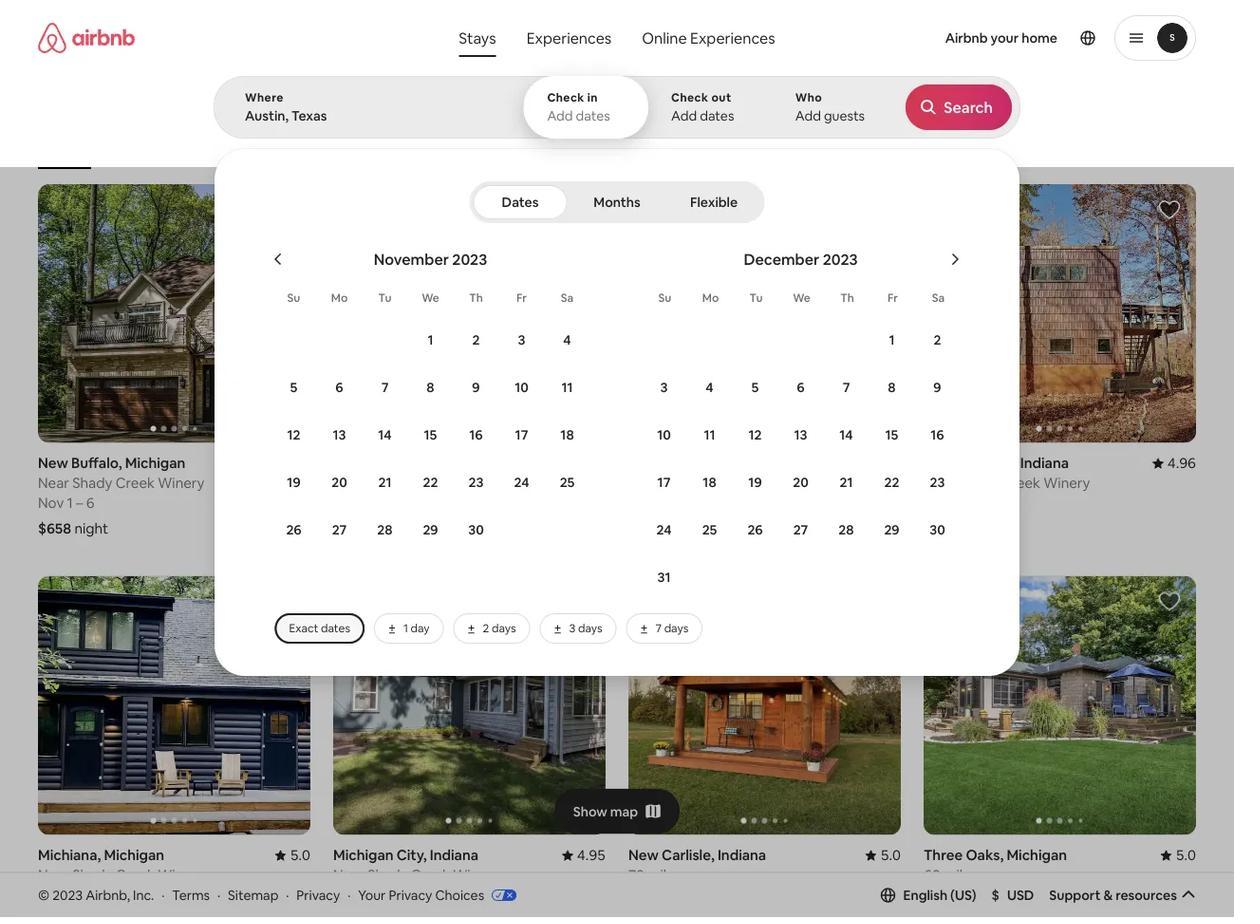 Task type: locate. For each thing, give the bounding box(es) containing it.
near inside michigan city, indiana near shady creek winery
[[924, 474, 956, 493]]

dates inside check in add dates
[[576, 107, 611, 124]]

0 horizontal spatial days
[[492, 621, 516, 636]]

1 7 button from the left
[[362, 365, 408, 410]]

dates down out
[[700, 107, 735, 124]]

1 horizontal spatial city,
[[988, 454, 1018, 473]]

0 horizontal spatial 8 button
[[408, 365, 454, 410]]

0 vertical spatial 25
[[560, 474, 575, 491]]

1 horizontal spatial 4
[[706, 379, 714, 396]]

1 vertical spatial 24
[[657, 521, 672, 539]]

your privacy choices
[[358, 887, 485, 904]]

indiana for michigan city, indiana near shady creek winery
[[1021, 454, 1070, 473]]

0 horizontal spatial 72 miles away
[[333, 474, 423, 493]]

20 for 1st 20 button
[[332, 474, 347, 491]]

1 15 from the left
[[424, 427, 437, 444]]

english
[[904, 887, 948, 904]]

2 5.0 from the left
[[881, 846, 901, 865]]

michigan up your
[[333, 846, 394, 865]]

9 for first "9" button from the right
[[934, 379, 942, 396]]

15 for first 15 button
[[424, 427, 437, 444]]

0 horizontal spatial night
[[74, 520, 108, 538]]

14 button
[[362, 412, 408, 458], [824, 412, 870, 458]]

check inside the check out add dates
[[672, 90, 709, 105]]

4.95
[[577, 846, 606, 865]]

72 up $920
[[629, 474, 645, 493]]

1 29 button from the left
[[408, 507, 454, 553]]

0 horizontal spatial 29 button
[[408, 507, 454, 553]]

2 horizontal spatial add
[[796, 107, 822, 124]]

1 horizontal spatial check
[[672, 90, 709, 105]]

5.0 up resources
[[1177, 846, 1197, 865]]

show map
[[574, 803, 639, 820]]

$
[[992, 887, 1000, 904]]

2 night from the left
[[370, 520, 404, 538]]

30
[[469, 521, 484, 539], [930, 521, 946, 539]]

1 23 from the left
[[469, 474, 484, 491]]

1 horizontal spatial days
[[578, 621, 603, 636]]

0 horizontal spatial 2
[[473, 332, 480, 349]]

2 days from the left
[[578, 621, 603, 636]]

3 · from the left
[[286, 887, 289, 904]]

7 button
[[362, 365, 408, 410], [824, 365, 870, 410]]

english (us)
[[904, 887, 977, 904]]

29 button right $299 night
[[408, 507, 454, 553]]

michigan inside michigan city, indiana near shady creek winery dec 3 – 8
[[333, 846, 394, 865]]

new left carlisle,
[[629, 846, 659, 865]]

tiny
[[768, 141, 791, 155]]

experiences up "in"
[[527, 28, 612, 47]]

· right "inc."
[[162, 887, 165, 904]]

privacy left your
[[297, 887, 340, 904]]

1 we from the left
[[422, 291, 440, 305]]

72 miles away for $920
[[629, 474, 718, 493]]

5.0 out of 5 average rating image
[[275, 846, 311, 865], [1161, 846, 1197, 865]]

away
[[389, 474, 423, 493], [685, 474, 718, 493], [685, 866, 718, 885], [981, 866, 1015, 885]]

– inside michigan city, indiana near shady creek winery dec 3 – 8
[[374, 886, 381, 905]]

dates right exact
[[321, 621, 350, 636]]

26 button right $920 night
[[733, 507, 778, 553]]

5 for 1st 5 button from the right
[[752, 379, 759, 396]]

0 horizontal spatial 25
[[560, 474, 575, 491]]

tu down november
[[379, 291, 392, 305]]

near inside new buffalo, michigan near shady creek winery nov 1 – 6 $658 night
[[38, 474, 69, 493]]

add up omg!
[[672, 107, 697, 124]]

usd
[[1008, 887, 1035, 904]]

9 button
[[454, 365, 499, 410], [915, 365, 961, 410]]

2 1 button from the left
[[870, 317, 915, 363]]

miles up $299 night
[[352, 474, 386, 493]]

29 right $299 night
[[423, 521, 438, 539]]

1 horizontal spatial 72 miles away
[[629, 474, 718, 493]]

1 28 from the left
[[377, 521, 393, 539]]

– down michiana,
[[84, 886, 91, 905]]

we
[[422, 291, 440, 305], [793, 291, 811, 305]]

19
[[287, 474, 301, 491], [749, 474, 762, 491]]

2 29 from the left
[[885, 521, 900, 539]]

8 button
[[408, 365, 454, 410], [870, 365, 915, 410]]

3 button
[[499, 317, 545, 363], [642, 365, 687, 410]]

2 30 button from the left
[[915, 507, 961, 553]]

none search field containing stays
[[214, 0, 1235, 676]]

1 horizontal spatial 27
[[794, 521, 809, 539]]

1 inside new buffalo, michigan near shady creek winery nov 1 – 6 $658 night
[[67, 494, 73, 513]]

oaks,
[[966, 846, 1004, 865]]

2 5.0 out of 5 average rating image from the left
[[1161, 846, 1197, 865]]

1 horizontal spatial 2023
[[452, 249, 488, 269]]

0 horizontal spatial 27 button
[[317, 507, 362, 553]]

2 horizontal spatial 5.0
[[1177, 846, 1197, 865]]

– left $
[[973, 886, 980, 905]]

1 22 from the left
[[423, 474, 438, 491]]

2023 for ©
[[52, 887, 83, 904]]

3 5.0 from the left
[[1177, 846, 1197, 865]]

1 19 from the left
[[287, 474, 301, 491]]

new inside new buffalo, michigan near shady creek winery nov 1 – 6 $658 night
[[38, 454, 68, 473]]

1 check from the left
[[548, 90, 585, 105]]

0 horizontal spatial 16 button
[[454, 412, 499, 458]]

night right $920
[[666, 520, 699, 538]]

72 miles away
[[333, 474, 423, 493], [629, 474, 718, 493]]

group
[[38, 95, 871, 169], [38, 184, 311, 443], [333, 184, 606, 443], [629, 184, 901, 443], [924, 184, 1197, 443], [38, 576, 311, 835], [333, 576, 606, 835], [629, 576, 901, 835], [924, 576, 1197, 835]]

1 horizontal spatial 29 button
[[870, 507, 915, 553]]

dates for check out add dates
[[700, 107, 735, 124]]

0 vertical spatial 18 button
[[545, 412, 590, 458]]

1 horizontal spatial 13
[[333, 427, 346, 444]]

th down november 2023
[[469, 291, 483, 305]]

0 horizontal spatial 5 button
[[271, 365, 317, 410]]

1 27 from the left
[[332, 521, 347, 539]]

1 button for november 2023
[[408, 317, 454, 363]]

5.0 out of 5 average rating image up privacy link
[[275, 846, 311, 865]]

1 72 miles away from the left
[[333, 474, 423, 493]]

winery inside "michiana, michigan near shady creek winery nov 13 – 18"
[[158, 866, 205, 885]]

creek inside "michiana, michigan near shady creek winery nov 13 – 18"
[[116, 866, 155, 885]]

3 night from the left
[[666, 520, 699, 538]]

© 2023 airbnb, inc. ·
[[38, 887, 165, 904]]

away down carlisle,
[[685, 866, 718, 885]]

2 vertical spatial 18
[[94, 886, 109, 905]]

2 horizontal spatial 18
[[703, 474, 717, 491]]

2 check from the left
[[672, 90, 709, 105]]

michigan right buffalo,
[[125, 454, 186, 473]]

20
[[332, 474, 347, 491], [793, 474, 809, 491]]

shady inside michigan city, indiana near shady creek winery dec 3 – 8
[[368, 866, 408, 885]]

18 inside "michiana, michigan near shady creek winery nov 13 – 18"
[[94, 886, 109, 905]]

2 19 button from the left
[[733, 460, 778, 505]]

0 horizontal spatial 13
[[67, 886, 81, 905]]

miles up (us)
[[944, 866, 978, 885]]

shady inside "michiana, michigan near shady creek winery nov 13 – 18"
[[72, 866, 112, 885]]

1 horizontal spatial 28 button
[[824, 507, 870, 553]]

1 20 button from the left
[[317, 460, 362, 505]]

1 button
[[408, 317, 454, 363], [870, 317, 915, 363]]

1 21 from the left
[[379, 474, 392, 491]]

72 miles away up $299 night
[[333, 474, 423, 493]]

1 th from the left
[[469, 291, 483, 305]]

privacy link
[[297, 887, 340, 904]]

1 horizontal spatial 4 button
[[687, 365, 733, 410]]

th down the december 2023 in the top of the page
[[841, 291, 855, 305]]

0 horizontal spatial 8
[[384, 886, 393, 905]]

28 for 1st 28 button from the left
[[377, 521, 393, 539]]

24 for 24 button to the left
[[514, 474, 530, 491]]

2 for december 2023
[[934, 332, 942, 349]]

18 for the topmost 18 button
[[561, 427, 574, 444]]

17 for topmost 17 button
[[515, 427, 529, 444]]

5.0 out of 5 average rating image for three oaks, michigan 68 miles away nov 26 – dec 1
[[1161, 846, 1197, 865]]

winery inside michigan city, indiana near shady creek winery
[[1044, 474, 1091, 493]]

add
[[548, 107, 573, 124], [672, 107, 697, 124], [796, 107, 822, 124]]

· left your
[[348, 887, 351, 904]]

near up © at the bottom left of page
[[38, 866, 69, 885]]

0 horizontal spatial 13 button
[[317, 412, 362, 458]]

michigan inside three oaks, michigan 68 miles away nov 26 – dec 1
[[1007, 846, 1068, 865]]

1 vertical spatial 10 button
[[642, 412, 687, 458]]

indiana
[[1021, 454, 1070, 473], [430, 846, 479, 865], [718, 846, 767, 865]]

winery inside new buffalo, michigan near shady creek winery nov 1 – 6 $658 night
[[158, 474, 205, 493]]

0 horizontal spatial 18 button
[[545, 412, 590, 458]]

$ usd
[[992, 887, 1035, 904]]

miles inside new carlisle, indiana 72 miles away
[[648, 866, 682, 885]]

support & resources button
[[1050, 887, 1197, 904]]

shady for new buffalo, michigan near shady creek winery nov 1 – 6 $658 night
[[72, 474, 112, 493]]

1 horizontal spatial 16
[[931, 427, 945, 444]]

· left privacy link
[[286, 887, 289, 904]]

0 horizontal spatial 12
[[287, 427, 301, 444]]

terms
[[172, 887, 210, 904]]

5.0 up privacy link
[[290, 846, 311, 865]]

0 horizontal spatial 11 button
[[545, 365, 590, 410]]

28 right $299
[[377, 521, 393, 539]]

1 horizontal spatial 5
[[752, 379, 759, 396]]

2 28 from the left
[[839, 521, 855, 539]]

check out add dates
[[672, 90, 735, 124]]

1 horizontal spatial 21 button
[[824, 460, 870, 505]]

0 vertical spatial 10
[[515, 379, 529, 396]]

1 vertical spatial new
[[629, 846, 659, 865]]

tab list containing dates
[[474, 181, 761, 223]]

night for $299 night
[[370, 520, 404, 538]]

near inside michigan city, indiana near shady creek winery dec 3 – 8
[[333, 866, 365, 885]]

0 horizontal spatial dates
[[321, 621, 350, 636]]

10 button
[[499, 365, 545, 410], [642, 412, 687, 458]]

1 horizontal spatial 8
[[427, 379, 435, 396]]

1 2 button from the left
[[454, 317, 499, 363]]

0 horizontal spatial 26
[[286, 521, 302, 539]]

dates for check in add dates
[[576, 107, 611, 124]]

new for 72
[[629, 846, 659, 865]]

2 22 from the left
[[885, 474, 900, 491]]

days left 3 days in the left bottom of the page
[[492, 621, 516, 636]]

check left out
[[672, 90, 709, 105]]

1 horizontal spatial 1 button
[[870, 317, 915, 363]]

city, inside michigan city, indiana near shady creek winery dec 3 – 8
[[397, 846, 427, 865]]

2 horizontal spatial dates
[[700, 107, 735, 124]]

2 29 button from the left
[[870, 507, 915, 553]]

2 9 from the left
[[934, 379, 942, 396]]

1 vertical spatial 11
[[704, 427, 716, 444]]

1 horizontal spatial experiences
[[691, 28, 776, 47]]

2 27 from the left
[[794, 521, 809, 539]]

4.95 out of 5 average rating image
[[562, 846, 606, 865]]

· right terms
[[217, 887, 221, 904]]

72 down map
[[629, 866, 645, 885]]

0 horizontal spatial we
[[422, 291, 440, 305]]

17 for rightmost 17 button
[[658, 474, 671, 491]]

29 button
[[408, 507, 454, 553], [870, 507, 915, 553]]

check
[[548, 90, 585, 105], [672, 90, 709, 105]]

dec inside michigan city, indiana near shady creek winery dec 3 – 8
[[333, 886, 360, 905]]

1 14 from the left
[[378, 427, 392, 444]]

2 horizontal spatial 2023
[[823, 249, 858, 269]]

68
[[924, 866, 941, 885]]

2 horizontal spatial night
[[666, 520, 699, 538]]

we down november 2023
[[422, 291, 440, 305]]

1 horizontal spatial 10
[[658, 427, 671, 444]]

privacy right your
[[389, 887, 433, 904]]

1 horizontal spatial 22
[[885, 474, 900, 491]]

shady
[[72, 474, 112, 493], [959, 474, 999, 493], [72, 866, 112, 885], [368, 866, 408, 885]]

add inside the check out add dates
[[672, 107, 697, 124]]

7
[[382, 379, 389, 396], [843, 379, 851, 396], [656, 621, 662, 636]]

1 12 from the left
[[287, 427, 301, 444]]

nov inside "michiana, michigan near shady creek winery nov 13 – 18"
[[38, 886, 64, 905]]

None search field
[[214, 0, 1235, 676]]

miles up $920 night
[[648, 474, 682, 493]]

add inside check in add dates
[[548, 107, 573, 124]]

tab list
[[474, 181, 761, 223]]

4
[[564, 332, 571, 349], [706, 379, 714, 396]]

6 button
[[317, 365, 362, 410], [778, 365, 824, 410]]

city, inside michigan city, indiana near shady creek winery
[[988, 454, 1018, 473]]

– right privacy link
[[374, 886, 381, 905]]

0 vertical spatial 11
[[562, 379, 573, 396]]

0 horizontal spatial 23 button
[[454, 460, 499, 505]]

0 vertical spatial 25 button
[[545, 460, 590, 505]]

days for 7 days
[[665, 621, 689, 636]]

2 8 button from the left
[[870, 365, 915, 410]]

creek for michigan city, indiana near shady creek winery dec 3 – 8
[[411, 866, 450, 885]]

1 horizontal spatial 2 button
[[915, 317, 961, 363]]

19 for first the 19 button from right
[[749, 474, 762, 491]]

dates down "in"
[[576, 107, 611, 124]]

1 vertical spatial 25
[[703, 521, 718, 539]]

nov down michiana,
[[38, 886, 64, 905]]

28
[[377, 521, 393, 539], [839, 521, 855, 539]]

1 privacy from the left
[[297, 887, 340, 904]]

nov inside three oaks, michigan 68 miles away nov 26 – dec 1
[[924, 886, 950, 905]]

tab list inside stays tab panel
[[474, 181, 761, 223]]

new left buffalo,
[[38, 454, 68, 473]]

night right $299
[[370, 520, 404, 538]]

new buffalo, michigan near shady creek winery nov 1 – 6 $658 night
[[38, 454, 205, 538]]

1 1 button from the left
[[408, 317, 454, 363]]

near up $133 at the bottom right of page
[[924, 474, 956, 493]]

days left 7 days
[[578, 621, 603, 636]]

check inside check in add dates
[[548, 90, 585, 105]]

72 up $299
[[333, 474, 349, 493]]

14
[[378, 427, 392, 444], [840, 427, 854, 444]]

72 miles away up $920 night
[[629, 474, 718, 493]]

2 horizontal spatial 2
[[934, 332, 942, 349]]

indiana for michigan city, indiana near shady creek winery dec 3 – 8
[[430, 846, 479, 865]]

2023 right 'december'
[[823, 249, 858, 269]]

31
[[658, 569, 671, 586]]

0 horizontal spatial 21 button
[[362, 460, 408, 505]]

2 12 from the left
[[749, 427, 762, 444]]

2 30 from the left
[[930, 521, 946, 539]]

flexible button
[[667, 185, 761, 219]]

winery for michigan city, indiana near shady creek winery dec 3 – 8
[[453, 866, 500, 885]]

26 left $
[[953, 886, 970, 905]]

inc.
[[133, 887, 154, 904]]

1 5.0 out of 5 average rating image from the left
[[275, 846, 311, 865]]

add down the who
[[796, 107, 822, 124]]

tu down 'december'
[[750, 291, 763, 305]]

shady for michigan city, indiana near shady creek winery
[[959, 474, 999, 493]]

1 horizontal spatial 15
[[886, 427, 899, 444]]

dec
[[333, 886, 360, 905], [983, 886, 1010, 905]]

add to wishlist: michiana, michigan image
[[273, 591, 295, 613]]

2 button for november 2023
[[454, 317, 499, 363]]

1 9 from the left
[[472, 379, 480, 396]]

29 for second 29 button from the right
[[423, 521, 438, 539]]

nov for michiana, michigan near shady creek winery nov 13 – 18
[[38, 886, 64, 905]]

experiences button
[[512, 19, 627, 57]]

28 left $133 at the bottom right of page
[[839, 521, 855, 539]]

city,
[[988, 454, 1018, 473], [397, 846, 427, 865]]

1 horizontal spatial 6 button
[[778, 365, 824, 410]]

dates inside the check out add dates
[[700, 107, 735, 124]]

2 fr from the left
[[888, 291, 899, 305]]

30 for second 30 button from right
[[469, 521, 484, 539]]

0 horizontal spatial 20 button
[[317, 460, 362, 505]]

2 2 button from the left
[[915, 317, 961, 363]]

0 horizontal spatial add
[[548, 107, 573, 124]]

add up cabins
[[548, 107, 573, 124]]

creek inside new buffalo, michigan near shady creek winery nov 1 – 6 $658 night
[[116, 474, 155, 493]]

18 for rightmost 18 button
[[703, 474, 717, 491]]

2 button
[[454, 317, 499, 363], [915, 317, 961, 363]]

near up $658
[[38, 474, 69, 493]]

0 horizontal spatial 15
[[424, 427, 437, 444]]

1 horizontal spatial 23 button
[[915, 460, 961, 505]]

1 horizontal spatial 24
[[657, 521, 672, 539]]

1 horizontal spatial 23
[[930, 474, 946, 491]]

shady inside michigan city, indiana near shady creek winery
[[959, 474, 999, 493]]

1 horizontal spatial 21
[[840, 474, 853, 491]]

3 days from the left
[[665, 621, 689, 636]]

check for check out add dates
[[672, 90, 709, 105]]

26 right $920 night
[[748, 521, 763, 539]]

night right $658
[[74, 520, 108, 538]]

72 for $299
[[333, 474, 349, 493]]

1 horizontal spatial dec
[[983, 886, 1010, 905]]

26 for first '26' button
[[286, 521, 302, 539]]

1 26 button from the left
[[271, 507, 317, 553]]

creek inside michigan city, indiana near shady creek winery
[[1002, 474, 1041, 493]]

22 for 2nd 22 button from the right
[[423, 474, 438, 491]]

2 23 from the left
[[930, 474, 946, 491]]

1 · from the left
[[162, 887, 165, 904]]

creek inside michigan city, indiana near shady creek winery dec 3 – 8
[[411, 866, 450, 885]]

1 horizontal spatial 28
[[839, 521, 855, 539]]

miles
[[352, 474, 386, 493], [648, 474, 682, 493], [648, 866, 682, 885], [944, 866, 978, 885]]

2 th from the left
[[841, 291, 855, 305]]

1 vertical spatial 4 button
[[687, 365, 733, 410]]

2023 right november
[[452, 249, 488, 269]]

27 button
[[317, 507, 362, 553], [778, 507, 824, 553]]

1 horizontal spatial 8 button
[[870, 365, 915, 410]]

2 16 from the left
[[931, 427, 945, 444]]

1 horizontal spatial 19
[[749, 474, 762, 491]]

new inside new carlisle, indiana 72 miles away
[[629, 846, 659, 865]]

0 horizontal spatial 15 button
[[408, 412, 454, 458]]

we down the december 2023 in the top of the page
[[793, 291, 811, 305]]

michigan up $133 at the bottom right of page
[[924, 454, 985, 473]]

1 horizontal spatial mo
[[703, 291, 719, 305]]

miles down carlisle,
[[648, 866, 682, 885]]

michigan up "inc."
[[104, 846, 164, 865]]

1 inside three oaks, michigan 68 miles away nov 26 – dec 1
[[1013, 886, 1019, 905]]

display total before taxes
[[1002, 124, 1139, 139]]

10
[[515, 379, 529, 396], [658, 427, 671, 444]]

1 add from the left
[[548, 107, 573, 124]]

26 left $299
[[286, 521, 302, 539]]

22
[[423, 474, 438, 491], [885, 474, 900, 491]]

stays tab panel
[[214, 76, 1235, 676]]

winery for michigan city, indiana near shady creek winery
[[1044, 474, 1091, 493]]

of
[[422, 141, 434, 155]]

24
[[514, 474, 530, 491], [657, 521, 672, 539]]

13
[[333, 427, 346, 444], [795, 427, 808, 444], [67, 886, 81, 905]]

1 16 button from the left
[[454, 412, 499, 458]]

0 horizontal spatial 20
[[332, 474, 347, 491]]

nov up $658
[[38, 494, 64, 513]]

6
[[336, 379, 344, 396], [797, 379, 805, 396], [86, 494, 95, 513]]

1 5.0 from the left
[[290, 846, 311, 865]]

3 days
[[570, 621, 603, 636]]

2023 right © at the bottom left of page
[[52, 887, 83, 904]]

1 horizontal spatial 14 button
[[824, 412, 870, 458]]

indiana for new carlisle, indiana 72 miles away
[[718, 846, 767, 865]]

0 horizontal spatial 5
[[290, 379, 298, 396]]

2 button for december 2023
[[915, 317, 961, 363]]

0 horizontal spatial 2 button
[[454, 317, 499, 363]]

– down buffalo,
[[76, 494, 83, 513]]

three oaks, michigan 68 miles away nov 26 – dec 1
[[924, 846, 1068, 905]]

1 horizontal spatial 16 button
[[915, 412, 961, 458]]

1 12 button from the left
[[271, 412, 317, 458]]

5.0 for new carlisle, indiana 72 miles away
[[881, 846, 901, 865]]

15 for 2nd 15 button
[[886, 427, 899, 444]]

2 20 from the left
[[793, 474, 809, 491]]

0 horizontal spatial new
[[38, 454, 68, 473]]

8 inside michigan city, indiana near shady creek winery dec 3 – 8
[[384, 886, 393, 905]]

1 14 button from the left
[[362, 412, 408, 458]]

1 20 from the left
[[332, 474, 347, 491]]

26
[[286, 521, 302, 539], [748, 521, 763, 539], [953, 886, 970, 905]]

winery inside michigan city, indiana near shady creek winery dec 3 – 8
[[453, 866, 500, 885]]

5.0 for three oaks, michigan 68 miles away nov 26 – dec 1
[[1177, 846, 1197, 865]]

1 16 from the left
[[470, 427, 483, 444]]

25 for bottom 25 button
[[703, 521, 718, 539]]

city, for michigan city, indiana near shady creek winery dec 3 – 8
[[397, 846, 427, 865]]

1 horizontal spatial 22 button
[[870, 460, 915, 505]]

0 horizontal spatial privacy
[[297, 887, 340, 904]]

1 5 from the left
[[290, 379, 298, 396]]

1 horizontal spatial 25 button
[[687, 507, 733, 553]]

indiana inside new carlisle, indiana 72 miles away
[[718, 846, 767, 865]]

2 15 from the left
[[886, 427, 899, 444]]

2 72 miles away from the left
[[629, 474, 718, 493]]

–
[[76, 494, 83, 513], [84, 886, 91, 905], [374, 886, 381, 905], [973, 886, 980, 905]]

16 for second 16 button from left
[[931, 427, 945, 444]]

2 dec from the left
[[983, 886, 1010, 905]]

22 for 1st 22 button from right
[[885, 474, 900, 491]]

1 dec from the left
[[333, 886, 360, 905]]

michigan up usd
[[1007, 846, 1068, 865]]

1 horizontal spatial 14
[[840, 427, 854, 444]]

indiana inside michigan city, indiana near shady creek winery
[[1021, 454, 1070, 473]]

check left "in"
[[548, 90, 585, 105]]

5.0 left "three"
[[881, 846, 901, 865]]

nov down 68
[[924, 886, 950, 905]]

1 sa from the left
[[561, 291, 574, 305]]

3 add from the left
[[796, 107, 822, 124]]

days
[[492, 621, 516, 636], [578, 621, 603, 636], [665, 621, 689, 636]]

online experiences link
[[627, 19, 791, 57]]

near up your
[[333, 866, 365, 885]]

days down 31 button
[[665, 621, 689, 636]]

1 horizontal spatial 7
[[656, 621, 662, 636]]

29 left $133 at the bottom right of page
[[885, 521, 900, 539]]

1 horizontal spatial add
[[672, 107, 697, 124]]

17
[[515, 427, 529, 444], [658, 474, 671, 491]]

25 button
[[545, 460, 590, 505], [687, 507, 733, 553]]

5.0 out of 5 average rating image up resources
[[1161, 846, 1197, 865]]

4 for the left 4 button
[[564, 332, 571, 349]]

0 horizontal spatial 21
[[379, 474, 392, 491]]

nov for three oaks, michigan 68 miles away nov 26 – dec 1
[[924, 886, 950, 905]]

omg!
[[696, 141, 727, 155]]

0 horizontal spatial check
[[548, 90, 585, 105]]

terms · sitemap · privacy ·
[[172, 887, 351, 904]]

26 button left $299
[[271, 507, 317, 553]]

16 for 2nd 16 button from the right
[[470, 427, 483, 444]]

shady inside new buffalo, michigan near shady creek winery nov 1 – 6 $658 night
[[72, 474, 112, 493]]

2 13 button from the left
[[778, 412, 824, 458]]

support
[[1050, 887, 1101, 904]]

away up $
[[981, 866, 1015, 885]]

0 horizontal spatial 23
[[469, 474, 484, 491]]

6 for second 6 button from right
[[336, 379, 344, 396]]

away up $920 night
[[685, 474, 718, 493]]

16 button
[[454, 412, 499, 458], [915, 412, 961, 458]]

29 button left $133 at the bottom right of page
[[870, 507, 915, 553]]

1 days from the left
[[492, 621, 516, 636]]

indiana inside michigan city, indiana near shady creek winery dec 3 – 8
[[430, 846, 479, 865]]

1 horizontal spatial 19 button
[[733, 460, 778, 505]]

1 30 from the left
[[469, 521, 484, 539]]

2 add from the left
[[672, 107, 697, 124]]

experiences up out
[[691, 28, 776, 47]]

0 horizontal spatial 5.0 out of 5 average rating image
[[275, 846, 311, 865]]

2 26 button from the left
[[733, 507, 778, 553]]

days for 3 days
[[578, 621, 603, 636]]

calendar application
[[237, 229, 1235, 606]]

12
[[287, 427, 301, 444], [749, 427, 762, 444]]



Task type: describe. For each thing, give the bounding box(es) containing it.
2 horizontal spatial 8
[[889, 379, 896, 396]]

1 6 button from the left
[[317, 365, 362, 410]]

add for check out add dates
[[672, 107, 697, 124]]

add for check in add dates
[[548, 107, 573, 124]]

0 vertical spatial 3 button
[[499, 317, 545, 363]]

michigan inside new buffalo, michigan near shady creek winery nov 1 – 6 $658 night
[[125, 454, 186, 473]]

©
[[38, 887, 50, 904]]

1 horizontal spatial 17 button
[[642, 460, 687, 505]]

1 fr from the left
[[517, 291, 527, 305]]

1 21 button from the left
[[362, 460, 408, 505]]

november
[[374, 249, 449, 269]]

31 button
[[642, 555, 687, 600]]

three
[[924, 846, 963, 865]]

2 23 button from the left
[[915, 460, 961, 505]]

dates
[[502, 194, 539, 211]]

days for 2 days
[[492, 621, 516, 636]]

night for $920 night
[[666, 520, 699, 538]]

airbnb your home
[[946, 29, 1058, 47]]

1 22 button from the left
[[408, 460, 454, 505]]

in
[[588, 90, 598, 105]]

your privacy choices link
[[358, 887, 517, 905]]

1 button for december 2023
[[870, 317, 915, 363]]

$658
[[38, 520, 71, 538]]

choices
[[435, 887, 485, 904]]

$920 night
[[629, 520, 699, 538]]

1 horizontal spatial 24 button
[[642, 507, 687, 553]]

2 6 button from the left
[[778, 365, 824, 410]]

1 27 button from the left
[[317, 507, 362, 553]]

guests
[[824, 107, 865, 124]]

top of the world
[[399, 141, 487, 155]]

who
[[796, 90, 823, 105]]

michigan inside michigan city, indiana near shady creek winery
[[924, 454, 985, 473]]

taxes
[[1110, 124, 1139, 139]]

1 mo from the left
[[331, 291, 348, 305]]

2 tu from the left
[[750, 291, 763, 305]]

mansions
[[603, 141, 653, 155]]

group containing lakefront
[[38, 95, 871, 169]]

72 for $920
[[629, 474, 645, 493]]

25 for 25 button to the top
[[560, 474, 575, 491]]

1 horizontal spatial 11 button
[[687, 412, 733, 458]]

5 for second 5 button from right
[[290, 379, 298, 396]]

exact dates
[[289, 621, 350, 636]]

2 9 button from the left
[[915, 365, 961, 410]]

1 su from the left
[[287, 291, 301, 305]]

30 for 2nd 30 button from the left
[[930, 521, 946, 539]]

nov inside new buffalo, michigan near shady creek winery nov 1 – 6 $658 night
[[38, 494, 64, 513]]

months
[[594, 194, 641, 211]]

2 horizontal spatial 13
[[795, 427, 808, 444]]

what can we help you find? tab list
[[444, 19, 627, 57]]

4 for the rightmost 4 button
[[706, 379, 714, 396]]

dec inside three oaks, michigan 68 miles away nov 26 – dec 1
[[983, 886, 1010, 905]]

carlisle,
[[662, 846, 715, 865]]

check in add dates
[[548, 90, 611, 124]]

add to wishlist: three oaks, michigan image
[[1159, 591, 1182, 613]]

1 30 button from the left
[[454, 507, 499, 553]]

2 we from the left
[[793, 291, 811, 305]]

the
[[436, 141, 454, 155]]

flexible
[[690, 194, 738, 211]]

2 14 button from the left
[[824, 412, 870, 458]]

6 inside new buffalo, michigan near shady creek winery nov 1 – 6 $658 night
[[86, 494, 95, 513]]

experiences inside button
[[527, 28, 612, 47]]

lakefront
[[233, 141, 285, 155]]

1 19 button from the left
[[271, 460, 317, 505]]

michiana,
[[38, 846, 101, 865]]

2 for november 2023
[[473, 332, 480, 349]]

4 · from the left
[[348, 887, 351, 904]]

profile element
[[808, 0, 1197, 76]]

away inside new carlisle, indiana 72 miles away
[[685, 866, 718, 885]]

city, for michigan city, indiana near shady creek winery
[[988, 454, 1018, 473]]

your
[[358, 887, 386, 904]]

2 sa from the left
[[933, 291, 945, 305]]

near for new buffalo, michigan near shady creek winery nov 1 – 6 $658 night
[[38, 474, 69, 493]]

away up $299 night
[[389, 474, 423, 493]]

2 21 button from the left
[[824, 460, 870, 505]]

show map button
[[555, 789, 680, 835]]

where
[[245, 90, 284, 105]]

27 for second 27 button from left
[[794, 521, 809, 539]]

2 27 button from the left
[[778, 507, 824, 553]]

7 for first 7 button from left
[[382, 379, 389, 396]]

7 days
[[656, 621, 689, 636]]

december 2023
[[744, 249, 858, 269]]

1 horizontal spatial 2
[[483, 621, 490, 636]]

december
[[744, 249, 820, 269]]

$920
[[629, 520, 662, 538]]

1 vertical spatial 25 button
[[687, 507, 733, 553]]

2 experiences from the left
[[691, 28, 776, 47]]

0 vertical spatial 17 button
[[499, 412, 545, 458]]

1 vertical spatial 10
[[658, 427, 671, 444]]

creek for new buffalo, michigan near shady creek winery nov 1 – 6 $658 night
[[116, 474, 155, 493]]

map
[[611, 803, 639, 820]]

0 horizontal spatial 10 button
[[499, 365, 545, 410]]

airbnb
[[946, 29, 989, 47]]

– inside new buffalo, michigan near shady creek winery nov 1 – 6 $658 night
[[76, 494, 83, 513]]

4.96
[[1168, 454, 1197, 473]]

michigan city, indiana near shady creek winery
[[924, 454, 1091, 493]]

$299
[[333, 520, 367, 538]]

show
[[574, 803, 608, 820]]

7 for first 7 button from right
[[843, 379, 851, 396]]

near for michigan city, indiana near shady creek winery
[[924, 474, 956, 493]]

display
[[1002, 124, 1041, 139]]

Where field
[[245, 107, 493, 124]]

tropical
[[321, 141, 364, 155]]

2 22 button from the left
[[870, 460, 915, 505]]

your
[[991, 29, 1019, 47]]

before
[[1071, 124, 1107, 139]]

1 8 button from the left
[[408, 365, 454, 410]]

november 2023
[[374, 249, 488, 269]]

away inside three oaks, michigan 68 miles away nov 26 – dec 1
[[981, 866, 1015, 885]]

2 21 from the left
[[840, 474, 853, 491]]

home
[[1022, 29, 1058, 47]]

night inside new buffalo, michigan near shady creek winery nov 1 – 6 $658 night
[[74, 520, 108, 538]]

add to wishlist: stevensville, michigan image
[[568, 199, 591, 221]]

26 inside three oaks, michigan 68 miles away nov 26 – dec 1
[[953, 886, 970, 905]]

1 day
[[404, 621, 430, 636]]

check for check in add dates
[[548, 90, 585, 105]]

27 for 2nd 27 button from right
[[332, 521, 347, 539]]

2023 for november
[[452, 249, 488, 269]]

resources
[[1116, 887, 1178, 904]]

stays button
[[444, 19, 512, 57]]

5.0 for michiana, michigan near shady creek winery nov 13 – 18
[[290, 846, 311, 865]]

day
[[411, 621, 430, 636]]

1 vertical spatial 3 button
[[642, 365, 687, 410]]

cabins
[[526, 141, 562, 155]]

top
[[399, 141, 420, 155]]

near for michigan city, indiana near shady creek winery dec 3 – 8
[[333, 866, 365, 885]]

2 28 button from the left
[[824, 507, 870, 553]]

1 tu from the left
[[379, 291, 392, 305]]

2 · from the left
[[217, 887, 221, 904]]

72 miles away for $299
[[333, 474, 423, 493]]

michigan inside "michiana, michigan near shady creek winery nov 13 – 18"
[[104, 846, 164, 865]]

online
[[642, 28, 687, 47]]

sitemap link
[[228, 887, 279, 904]]

shady for michigan city, indiana near shady creek winery dec 3 – 8
[[368, 866, 408, 885]]

5.0 out of 5 average rating image
[[866, 846, 901, 865]]

28 for 2nd 28 button from left
[[839, 521, 855, 539]]

2 5 button from the left
[[733, 365, 778, 410]]

add inside who add guests
[[796, 107, 822, 124]]

0 horizontal spatial 4 button
[[545, 317, 590, 363]]

winery for new buffalo, michigan near shady creek winery nov 1 – 6 $658 night
[[158, 474, 205, 493]]

world
[[457, 141, 487, 155]]

1 23 button from the left
[[454, 460, 499, 505]]

20 for first 20 button from right
[[793, 474, 809, 491]]

2 su from the left
[[659, 291, 672, 305]]

&
[[1104, 887, 1113, 904]]

homes
[[793, 141, 829, 155]]

2 15 button from the left
[[870, 412, 915, 458]]

add to wishlist: michigan city, indiana image
[[1159, 199, 1182, 221]]

1 13 button from the left
[[317, 412, 362, 458]]

buffalo,
[[71, 454, 122, 473]]

total
[[1043, 124, 1069, 139]]

4.96 out of 5 average rating image
[[1153, 454, 1197, 473]]

display total before taxes button
[[986, 109, 1197, 155]]

2 16 button from the left
[[915, 412, 961, 458]]

5.0 out of 5 average rating image for michiana, michigan near shady creek winery nov 13 – 18
[[275, 846, 311, 865]]

2023 for december
[[823, 249, 858, 269]]

airbnb,
[[86, 887, 130, 904]]

13 inside "michiana, michigan near shady creek winery nov 13 – 18"
[[67, 886, 81, 905]]

2 12 button from the left
[[733, 412, 778, 458]]

1 28 button from the left
[[362, 507, 408, 553]]

terms link
[[172, 887, 210, 904]]

2 mo from the left
[[703, 291, 719, 305]]

1 5 button from the left
[[271, 365, 317, 410]]

who add guests
[[796, 90, 865, 124]]

29 for second 29 button
[[885, 521, 900, 539]]

0 vertical spatial 11 button
[[545, 365, 590, 410]]

near inside "michiana, michigan near shady creek winery nov 13 – 18"
[[38, 866, 69, 885]]

19 for second the 19 button from the right
[[287, 474, 301, 491]]

(us)
[[951, 887, 977, 904]]

2 20 button from the left
[[778, 460, 824, 505]]

1 horizontal spatial 11
[[704, 427, 716, 444]]

miles inside three oaks, michigan 68 miles away nov 26 – dec 1
[[944, 866, 978, 885]]

tiny homes
[[768, 141, 829, 155]]

2 privacy from the left
[[389, 887, 433, 904]]

6 for 2nd 6 button
[[797, 379, 805, 396]]

1 15 button from the left
[[408, 412, 454, 458]]

72 inside new carlisle, indiana 72 miles away
[[629, 866, 645, 885]]

0 horizontal spatial 10
[[515, 379, 529, 396]]

26 for first '26' button from right
[[748, 521, 763, 539]]

support & resources
[[1050, 887, 1178, 904]]

0 horizontal spatial 11
[[562, 379, 573, 396]]

24 for the rightmost 24 button
[[657, 521, 672, 539]]

3 inside michigan city, indiana near shady creek winery dec 3 – 8
[[363, 886, 371, 905]]

2 7 button from the left
[[824, 365, 870, 410]]

creek for michigan city, indiana near shady creek winery
[[1002, 474, 1041, 493]]

– inside "michiana, michigan near shady creek winery nov 13 – 18"
[[84, 886, 91, 905]]

sitemap
[[228, 887, 279, 904]]

9 for second "9" button from the right
[[472, 379, 480, 396]]

– inside three oaks, michigan 68 miles away nov 26 – dec 1
[[973, 886, 980, 905]]

0 horizontal spatial 24 button
[[499, 460, 545, 505]]

stays
[[459, 28, 496, 47]]

exact
[[289, 621, 319, 636]]

months button
[[571, 185, 664, 219]]

1 9 button from the left
[[454, 365, 499, 410]]

2 14 from the left
[[840, 427, 854, 444]]

dates button
[[474, 185, 568, 219]]

airbnb your home link
[[934, 18, 1070, 58]]

out
[[712, 90, 732, 105]]

michiana, michigan near shady creek winery nov 13 – 18
[[38, 846, 205, 905]]

new for near
[[38, 454, 68, 473]]

1 horizontal spatial 18 button
[[687, 460, 733, 505]]

$299 night
[[333, 520, 404, 538]]

english (us) button
[[881, 887, 977, 904]]

2 days
[[483, 621, 516, 636]]



Task type: vqa. For each thing, say whether or not it's contained in the screenshot.
type
no



